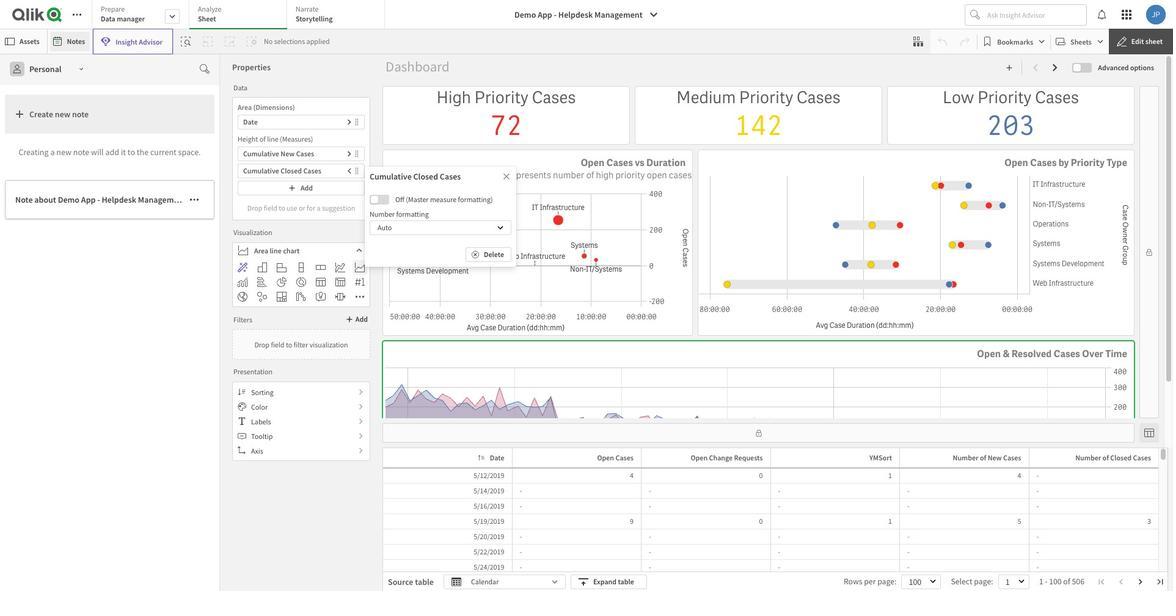 Task type: vqa. For each thing, say whether or not it's contained in the screenshot.


Task type: describe. For each thing, give the bounding box(es) containing it.
nl insights image
[[316, 292, 326, 302]]

5/12/2019
[[474, 471, 504, 480]]

duration
[[647, 157, 686, 169]]

2 vertical spatial 1
[[1039, 577, 1043, 587]]

- inside button
[[554, 9, 557, 20]]

rows per page :
[[844, 577, 897, 587]]

management inside note about demo app - helpdesk management (november 16, 2023) button
[[138, 194, 186, 205]]

data inside the prepare data manager
[[101, 14, 115, 23]]

of for height of line (measures)
[[260, 134, 266, 144]]

source
[[388, 577, 413, 588]]

autochart image
[[238, 263, 247, 273]]

field
[[271, 340, 284, 349]]

0 vertical spatial line
[[267, 134, 278, 144]]

open for priority
[[1005, 157, 1028, 169]]

note inside create new note button
[[72, 109, 89, 120]]

will
[[91, 147, 104, 158]]

per
[[864, 577, 876, 587]]

number of new cases button
[[937, 451, 1026, 466]]

3
[[1148, 517, 1151, 526]]

cumulative new cases button
[[238, 147, 365, 161]]

(dimensions)
[[253, 103, 295, 112]]

horizontal grouped bar chart image
[[277, 263, 287, 273]]

drop
[[254, 340, 269, 349]]

analyze sheet
[[198, 4, 221, 23]]

closed inside 'button'
[[281, 166, 302, 175]]

expand
[[593, 577, 617, 587]]

drop field to filter visualization
[[254, 340, 348, 349]]

0 vertical spatial add
[[301, 183, 313, 192]]

high
[[596, 169, 614, 182]]

represents
[[508, 169, 551, 182]]

narrate storytelling
[[296, 4, 333, 23]]

number for number of new cases
[[953, 453, 979, 463]]

number of new cases
[[953, 453, 1021, 463]]

bookmarks
[[997, 37, 1033, 46]]

of for number of new cases
[[980, 453, 986, 463]]

presentation
[[233, 367, 273, 376]]

note about demo app - helpdesk management (november 16, 2023) button
[[5, 180, 264, 219]]

source table
[[388, 577, 434, 588]]

(master
[[406, 195, 429, 204]]

1 vertical spatial new
[[56, 147, 71, 158]]

next sheet: performance image
[[1051, 63, 1060, 73]]

2 : from the left
[[991, 577, 993, 587]]

number
[[553, 169, 584, 182]]

close image
[[502, 172, 511, 181]]

(measures)
[[280, 134, 313, 144]]

go to the previous page image
[[1118, 579, 1125, 586]]

management inside demo app - helpdesk management button
[[595, 9, 643, 20]]

click to unlock sheet layout image
[[755, 430, 762, 437]]

chart
[[283, 246, 300, 255]]

priority for 203
[[978, 87, 1032, 108]]

area (dimensions)
[[238, 103, 295, 112]]

priority
[[616, 169, 645, 182]]

cases inside medium priority cases 142
[[797, 87, 841, 108]]

advanced
[[1098, 63, 1129, 72]]

priority for 72
[[475, 87, 529, 108]]

of inside open cases vs duration * bubble size represents number of high priority open cases
[[586, 169, 594, 182]]

sheets button
[[1054, 32, 1107, 51]]

5/20/2019
[[474, 532, 504, 541]]

off
[[395, 195, 404, 204]]

line inside button
[[270, 246, 282, 255]]

horizontal combo chart image
[[257, 277, 267, 287]]

0 vertical spatial date
[[243, 117, 258, 126]]

1 vertical spatial note
[[73, 147, 89, 158]]

visualization
[[233, 228, 272, 237]]

cumulative closed cases button
[[238, 164, 365, 178]]

open change requests
[[691, 453, 763, 463]]

1 vertical spatial date button
[[474, 451, 509, 466]]

demo app - helpdesk management button
[[507, 5, 666, 24]]

manager
[[117, 14, 145, 23]]

low
[[943, 87, 974, 108]]

0 vertical spatial add button
[[238, 181, 365, 196]]

5/22/2019
[[474, 548, 504, 557]]

selections tool image
[[914, 37, 924, 46]]

0 horizontal spatial new
[[281, 149, 295, 158]]

filter
[[294, 340, 308, 349]]

add
[[105, 147, 119, 158]]

auto button
[[370, 221, 511, 235]]

pivot table image
[[335, 277, 345, 287]]

low priority cases 203
[[943, 87, 1079, 144]]

donut chart image
[[296, 277, 306, 287]]

table image
[[316, 277, 326, 287]]

rows
[[844, 577, 863, 587]]

assets button
[[2, 32, 44, 51]]

select page :
[[951, 577, 993, 587]]

1 4 from the left
[[630, 471, 634, 480]]

ymsort button
[[854, 451, 897, 466]]

sheet
[[1146, 37, 1163, 46]]

properties
[[232, 62, 271, 73]]

open for cases
[[977, 348, 1001, 361]]

height
[[238, 134, 258, 144]]

open cases vs duration * bubble size represents number of high priority open cases
[[456, 157, 692, 182]]

create
[[29, 109, 53, 120]]

color
[[251, 402, 268, 412]]

number for number of closed cases
[[1076, 453, 1101, 463]]

1 for 5
[[889, 517, 892, 526]]

requests
[[734, 453, 763, 463]]

1 vertical spatial to
[[286, 340, 292, 349]]

vertical combo chart image
[[238, 277, 247, 287]]

pie chart image
[[277, 277, 287, 287]]

scatter plot image
[[257, 292, 267, 302]]

space.
[[178, 147, 201, 158]]

priority for 142
[[739, 87, 793, 108]]

506
[[1072, 577, 1085, 587]]

treemap image
[[277, 292, 287, 302]]

analyze
[[198, 4, 221, 13]]

area line chart button
[[233, 243, 370, 258]]

0 horizontal spatial to
[[128, 147, 135, 158]]

open cases button
[[581, 451, 639, 466]]

current
[[150, 147, 176, 158]]

high priority cases 72
[[437, 87, 576, 144]]

5/16/2019
[[474, 502, 504, 511]]

- inside button
[[97, 194, 100, 205]]

notes button
[[50, 32, 90, 51]]

0 for 9
[[759, 517, 763, 526]]

table for source table
[[415, 577, 434, 588]]

cases
[[669, 169, 692, 182]]

showing 101 rows and 6 columns. use arrow keys to navigate in table cells and tab to move to pagination controls. for the full range of keyboard navigation, see the documentation. element
[[383, 449, 1159, 592]]

1 vertical spatial add
[[356, 315, 368, 324]]

tab list inside application
[[92, 0, 389, 31]]

area line chart image
[[355, 263, 365, 273]]

search notes image
[[200, 64, 210, 74]]

cumulative new cases
[[243, 149, 314, 158]]

it
[[121, 147, 126, 158]]

click to unlock sheet layout image
[[1146, 249, 1153, 256]]

0 for 4
[[759, 471, 763, 480]]

Ask Insight Advisor text field
[[985, 5, 1087, 24]]



Task type: locate. For each thing, give the bounding box(es) containing it.
1 vertical spatial line
[[270, 246, 282, 255]]

table inside button
[[618, 577, 634, 587]]

0 horizontal spatial 4
[[630, 471, 634, 480]]

line left chart
[[270, 246, 282, 255]]

1 vertical spatial date
[[490, 453, 504, 463]]

0 vertical spatial note
[[72, 109, 89, 120]]

1 vertical spatial add button
[[343, 312, 370, 327]]

new right a
[[56, 147, 71, 158]]

selections
[[274, 37, 305, 46]]

1 horizontal spatial management
[[595, 9, 643, 20]]

cumulative inside 'button'
[[243, 166, 279, 175]]

line up 'cumulative new cases'
[[267, 134, 278, 144]]

5
[[1018, 517, 1021, 526]]

number inside "button"
[[1076, 453, 1101, 463]]

kpi image
[[355, 277, 365, 287]]

data down prepare
[[101, 14, 115, 23]]

open
[[581, 157, 605, 169], [1005, 157, 1028, 169], [977, 348, 1001, 361], [597, 453, 614, 463], [691, 453, 708, 463]]

area for area line chart
[[254, 246, 268, 255]]

date
[[243, 117, 258, 126], [490, 453, 504, 463]]

1 horizontal spatial table
[[618, 577, 634, 587]]

new inside button
[[55, 109, 70, 120]]

1 0 from the top
[[759, 471, 763, 480]]

prepare
[[101, 4, 125, 13]]

go to the next page image
[[1137, 579, 1145, 586]]

page
[[878, 577, 895, 587], [974, 577, 991, 587]]

application
[[0, 0, 1173, 592]]

box plot image
[[335, 292, 345, 302]]

0 vertical spatial new
[[281, 149, 295, 158]]

date inside showing 101 rows and 6 columns. use arrow keys to navigate in table cells and tab to move to pagination controls. for the full range of keyboard navigation, see the documentation. element
[[490, 453, 504, 463]]

0 horizontal spatial page
[[878, 577, 895, 587]]

1
[[889, 471, 892, 480], [889, 517, 892, 526], [1039, 577, 1043, 587]]

demo inside button
[[515, 9, 536, 20]]

2 0 from the top
[[759, 517, 763, 526]]

area for area (dimensions)
[[238, 103, 252, 112]]

time
[[1106, 348, 1127, 361]]

9
[[630, 517, 634, 526]]

2 horizontal spatial closed
[[1111, 453, 1132, 463]]

add button down cumulative closed cases 'button'
[[238, 181, 365, 196]]

1 vertical spatial 1
[[889, 517, 892, 526]]

1 horizontal spatial closed
[[413, 171, 438, 182]]

table for expand table
[[618, 577, 634, 587]]

demo
[[515, 9, 536, 20], [58, 194, 79, 205]]

open inside open change requests button
[[691, 453, 708, 463]]

1 vertical spatial management
[[138, 194, 186, 205]]

cumulative inside button
[[243, 149, 279, 158]]

vertical grouped bar chart image
[[257, 263, 267, 273]]

cases inside "button"
[[1133, 453, 1151, 463]]

1 horizontal spatial number
[[953, 453, 979, 463]]

0 vertical spatial date button
[[238, 115, 365, 130]]

0 horizontal spatial management
[[138, 194, 186, 205]]

1 : from the left
[[895, 577, 897, 587]]

expand table
[[593, 577, 634, 587]]

note
[[15, 194, 33, 205]]

priority right high
[[475, 87, 529, 108]]

of for number of closed cases
[[1103, 453, 1109, 463]]

number of closed cases
[[1076, 453, 1151, 463]]

helpdesk inside note about demo app - helpdesk management (november 16, 2023) button
[[102, 194, 136, 205]]

demo inside button
[[58, 194, 79, 205]]

vs
[[635, 157, 645, 169]]

expand table button
[[571, 575, 647, 590]]

cumulative for cumulative new cases button
[[243, 149, 279, 158]]

1 vertical spatial new
[[988, 453, 1002, 463]]

narrate
[[296, 4, 319, 13]]

cumulative closed cases up (master
[[370, 171, 461, 182]]

change
[[709, 453, 733, 463]]

0 horizontal spatial :
[[895, 577, 897, 587]]

1 horizontal spatial date
[[490, 453, 504, 463]]

5/24/2019
[[474, 563, 504, 572]]

4 down the number of new cases at the bottom of page
[[1018, 471, 1021, 480]]

visualization
[[310, 340, 348, 349]]

date button up (measures)
[[238, 115, 365, 130]]

go to the last page image
[[1157, 579, 1164, 586]]

of inside number of new cases button
[[980, 453, 986, 463]]

0 horizontal spatial date
[[243, 117, 258, 126]]

0 vertical spatial demo
[[515, 9, 536, 20]]

helpdesk inside demo app - helpdesk management button
[[558, 9, 593, 20]]

1 vertical spatial 0
[[759, 517, 763, 526]]

assets
[[20, 37, 39, 46]]

open cases
[[597, 453, 634, 463]]

resolved
[[1012, 348, 1052, 361]]

axis button
[[233, 444, 370, 458]]

0 vertical spatial management
[[595, 9, 643, 20]]

formatting)
[[458, 195, 493, 204]]

number for number formatting auto
[[370, 210, 395, 219]]

number inside button
[[953, 453, 979, 463]]

labels
[[251, 417, 271, 426]]

medium
[[677, 87, 736, 108]]

options
[[1130, 63, 1154, 72]]

1 vertical spatial demo
[[58, 194, 79, 205]]

area left (dimensions)
[[238, 103, 252, 112]]

1 horizontal spatial cumulative closed cases
[[370, 171, 461, 182]]

tab list containing prepare
[[92, 0, 389, 31]]

cases inside low priority cases 203
[[1035, 87, 1079, 108]]

1 horizontal spatial add
[[356, 315, 368, 324]]

2023)
[[243, 194, 264, 205]]

ymsort
[[870, 453, 892, 463]]

tooltip button
[[233, 429, 370, 444]]

height of line (measures)
[[238, 134, 313, 144]]

table
[[415, 577, 434, 588], [618, 577, 634, 587]]

1 horizontal spatial new
[[988, 453, 1002, 463]]

data down properties
[[233, 83, 248, 92]]

cases inside high priority cases 72
[[532, 87, 576, 108]]

of
[[260, 134, 266, 144], [586, 169, 594, 182], [980, 453, 986, 463], [1103, 453, 1109, 463], [1064, 577, 1071, 587]]

application containing 72
[[0, 0, 1173, 592]]

*
[[456, 169, 460, 182]]

priority right medium
[[739, 87, 793, 108]]

1 horizontal spatial data
[[233, 83, 248, 92]]

area line chart
[[254, 246, 300, 255]]

closed
[[281, 166, 302, 175], [413, 171, 438, 182], [1111, 453, 1132, 463]]

1 page from the left
[[878, 577, 895, 587]]

1 horizontal spatial demo
[[515, 9, 536, 20]]

open for duration
[[581, 157, 605, 169]]

advanced options
[[1098, 63, 1154, 72]]

1 horizontal spatial app
[[538, 9, 552, 20]]

cumulative closed cases down 'cumulative new cases'
[[243, 166, 321, 175]]

table right expand
[[618, 577, 634, 587]]

add down cumulative closed cases 'button'
[[301, 183, 313, 192]]

2 page from the left
[[974, 577, 991, 587]]

0 vertical spatial 1
[[889, 471, 892, 480]]

date up 5/12/2019
[[490, 453, 504, 463]]

priority down the create new sheet image
[[978, 87, 1032, 108]]

to right field
[[286, 340, 292, 349]]

priority inside low priority cases 203
[[978, 87, 1032, 108]]

app inside note about demo app - helpdesk management (november 16, 2023) button
[[81, 194, 96, 205]]

table right the source
[[415, 577, 434, 588]]

0 horizontal spatial cumulative closed cases
[[243, 166, 321, 175]]

line chart image
[[335, 263, 345, 273]]

bubble
[[462, 169, 490, 182]]

new inside showing 101 rows and 6 columns. use arrow keys to navigate in table cells and tab to move to pagination controls. for the full range of keyboard navigation, see the documentation. element
[[988, 453, 1002, 463]]

priority inside high priority cases 72
[[475, 87, 529, 108]]

cumulative closed cases inside 'button'
[[243, 166, 321, 175]]

to
[[128, 147, 135, 158], [286, 340, 292, 349]]

0 vertical spatial 0
[[759, 471, 763, 480]]

create new note
[[29, 109, 89, 120]]

select
[[951, 577, 973, 587]]

map image
[[238, 292, 247, 302]]

100
[[1049, 577, 1062, 587]]

1 vertical spatial app
[[81, 194, 96, 205]]

0 horizontal spatial data
[[101, 14, 115, 23]]

storytelling
[[296, 14, 333, 23]]

1 horizontal spatial :
[[991, 577, 993, 587]]

number formatting auto
[[370, 210, 429, 232]]

date button up 5/12/2019
[[474, 451, 509, 466]]

medium priority cases 142
[[677, 87, 841, 144]]

0 vertical spatial area
[[238, 103, 252, 112]]

priority right by
[[1071, 157, 1105, 169]]

&
[[1003, 348, 1010, 361]]

closed inside "button"
[[1111, 453, 1132, 463]]

cumulative down height
[[243, 149, 279, 158]]

off (master measure formatting)
[[395, 195, 493, 204]]

0 horizontal spatial area
[[238, 103, 252, 112]]

2 horizontal spatial number
[[1076, 453, 1101, 463]]

create new note button
[[5, 95, 214, 134]]

sheets
[[1071, 37, 1092, 46]]

1 horizontal spatial date button
[[474, 451, 509, 466]]

203
[[987, 108, 1035, 144]]

cumulative up the "off"
[[370, 171, 412, 182]]

1 horizontal spatial page
[[974, 577, 991, 587]]

a
[[50, 147, 55, 158]]

line
[[267, 134, 278, 144], [270, 246, 282, 255]]

cumulative down 'cumulative new cases'
[[243, 166, 279, 175]]

open inside open cases vs duration * bubble size represents number of high priority open cases
[[581, 157, 605, 169]]

cases inside 'button'
[[303, 166, 321, 175]]

1 horizontal spatial 4
[[1018, 471, 1021, 480]]

1 vertical spatial data
[[233, 83, 248, 92]]

note right create
[[72, 109, 89, 120]]

0 vertical spatial app
[[538, 9, 552, 20]]

new right create
[[55, 109, 70, 120]]

no selections applied
[[264, 37, 330, 46]]

go to the first page image
[[1098, 579, 1105, 586]]

0 horizontal spatial date button
[[238, 115, 365, 130]]

1 horizontal spatial helpdesk
[[558, 9, 593, 20]]

type
[[1107, 157, 1127, 169]]

sorting button
[[233, 385, 370, 400]]

0 horizontal spatial helpdesk
[[102, 194, 136, 205]]

: right per
[[895, 577, 897, 587]]

0 horizontal spatial demo
[[58, 194, 79, 205]]

date up height
[[243, 117, 258, 126]]

notes
[[67, 37, 85, 46]]

1 vertical spatial helpdesk
[[102, 194, 136, 205]]

app inside demo app - helpdesk management button
[[538, 9, 552, 20]]

0 vertical spatial helpdesk
[[558, 9, 593, 20]]

cases
[[532, 87, 576, 108], [797, 87, 841, 108], [1035, 87, 1079, 108], [296, 149, 314, 158], [607, 157, 633, 169], [1030, 157, 1057, 169], [303, 166, 321, 175], [440, 171, 461, 182], [1054, 348, 1080, 361], [616, 453, 634, 463], [1003, 453, 1021, 463], [1133, 453, 1151, 463]]

add button down more icon
[[343, 312, 370, 327]]

hide source table viewer image
[[1145, 428, 1154, 438]]

0 horizontal spatial table
[[415, 577, 434, 588]]

number inside number formatting auto
[[370, 210, 395, 219]]

cumulative for cumulative closed cases 'button'
[[243, 166, 279, 175]]

0 vertical spatial new
[[55, 109, 70, 120]]

open cases by priority type
[[1005, 157, 1127, 169]]

more image
[[355, 292, 365, 302]]

0 horizontal spatial closed
[[281, 166, 302, 175]]

: right select
[[991, 577, 993, 587]]

to right 'it'
[[128, 147, 135, 158]]

horizontal stacked bar chart image
[[316, 263, 326, 273]]

dashboard button
[[383, 57, 453, 76]]

0 horizontal spatial app
[[81, 194, 96, 205]]

1 horizontal spatial area
[[254, 246, 268, 255]]

0 vertical spatial data
[[101, 14, 115, 23]]

cases inside open cases vs duration * bubble size represents number of high priority open cases
[[607, 157, 633, 169]]

by
[[1059, 157, 1069, 169]]

0 vertical spatial to
[[128, 147, 135, 158]]

create new sheet image
[[1006, 64, 1013, 71]]

4 down open cases
[[630, 471, 634, 480]]

2 4 from the left
[[1018, 471, 1021, 480]]

of inside number of closed cases "button"
[[1103, 453, 1109, 463]]

area inside "area line chart" button
[[254, 246, 268, 255]]

16,
[[231, 194, 242, 205]]

note about demo app - helpdesk management (november 16, 2023)
[[15, 194, 264, 205]]

number of closed cases button
[[1060, 451, 1156, 466]]

0 horizontal spatial number
[[370, 210, 395, 219]]

4
[[630, 471, 634, 480], [1018, 471, 1021, 480]]

page right select
[[974, 577, 991, 587]]

:
[[895, 577, 897, 587], [991, 577, 993, 587]]

personal
[[29, 64, 62, 75]]

page right per
[[878, 577, 895, 587]]

add down more icon
[[356, 315, 368, 324]]

1 vertical spatial area
[[254, 246, 268, 255]]

open inside open cases button
[[597, 453, 614, 463]]

0
[[759, 471, 763, 480], [759, 517, 763, 526]]

1 horizontal spatial to
[[286, 340, 292, 349]]

tab list
[[92, 0, 389, 31]]

1 for 4
[[889, 471, 892, 480]]

creating a new note will add it to the current space.
[[19, 147, 201, 158]]

waterfall chart image
[[296, 292, 306, 302]]

0 horizontal spatial add
[[301, 183, 313, 192]]

open
[[647, 169, 667, 182]]

auto
[[378, 223, 392, 232]]

area up vertical grouped bar chart image
[[254, 246, 268, 255]]

priority inside medium priority cases 142
[[739, 87, 793, 108]]

vertical stacked bar chart image
[[296, 263, 306, 273]]

about
[[34, 194, 56, 205]]

note left will
[[73, 147, 89, 158]]



